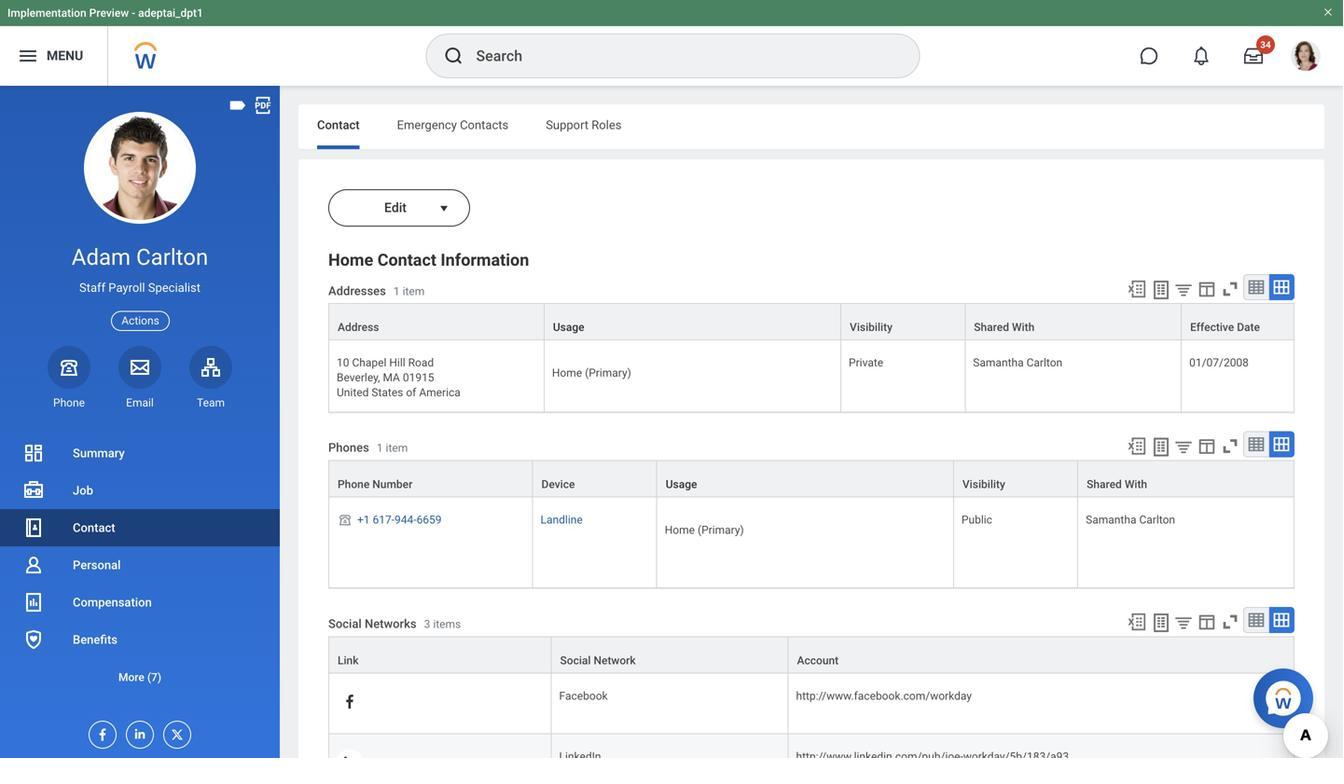 Task type: vqa. For each thing, say whether or not it's contained in the screenshot.
the middle the Home
yes



Task type: describe. For each thing, give the bounding box(es) containing it.
specialist
[[148, 281, 201, 295]]

justify image
[[17, 45, 39, 67]]

item for phones
[[386, 442, 408, 455]]

1 vertical spatial with
[[1125, 478, 1147, 491]]

account
[[797, 654, 839, 667]]

fullscreen image for networks
[[1220, 612, 1241, 633]]

link
[[338, 654, 359, 667]]

preview
[[89, 7, 129, 20]]

contact link
[[0, 509, 280, 547]]

of
[[406, 386, 416, 399]]

Search Workday  search field
[[476, 35, 881, 76]]

617-
[[373, 513, 395, 526]]

roles
[[592, 118, 622, 132]]

row containing facebook
[[328, 674, 1295, 734]]

3
[[424, 618, 430, 631]]

adeptai_dpt1
[[138, 7, 203, 20]]

summary
[[73, 446, 125, 460]]

phones 1 item
[[328, 441, 408, 455]]

0 vertical spatial usage button
[[545, 304, 840, 340]]

10
[[337, 356, 349, 369]]

addresses
[[328, 284, 386, 298]]

table image for phones
[[1247, 435, 1266, 454]]

chapel
[[352, 356, 387, 369]]

export to worksheets image for phones
[[1150, 436, 1172, 458]]

2 horizontal spatial home
[[665, 524, 695, 537]]

phone number
[[338, 478, 413, 491]]

address
[[338, 321, 379, 334]]

facebook image
[[90, 722, 110, 742]]

0 vertical spatial home (primary)
[[552, 367, 631, 380]]

0 horizontal spatial shared with
[[974, 321, 1035, 334]]

http://www.facebook.com/workday
[[796, 690, 972, 703]]

0 vertical spatial with
[[1012, 321, 1035, 334]]

email adam carlton element
[[118, 395, 161, 410]]

actions
[[121, 314, 159, 327]]

01/07/2008
[[1189, 356, 1249, 369]]

table image for addresses
[[1247, 278, 1266, 297]]

expand table image for addresses
[[1272, 278, 1291, 297]]

caret down image
[[433, 201, 455, 216]]

0 horizontal spatial samantha carlton
[[973, 356, 1063, 369]]

1 horizontal spatial home (primary) element
[[665, 520, 744, 537]]

payroll
[[108, 281, 145, 295]]

-
[[132, 7, 135, 20]]

944-
[[395, 513, 417, 526]]

click to view/edit grid preferences image
[[1197, 436, 1217, 456]]

contact inside "navigation pane" region
[[73, 521, 115, 535]]

close environment banner image
[[1323, 7, 1334, 18]]

benefits
[[73, 633, 118, 647]]

networks
[[365, 617, 417, 631]]

1 vertical spatial shared with button
[[1078, 461, 1294, 497]]

link button
[[329, 637, 551, 673]]

number
[[372, 478, 413, 491]]

phone for phone
[[53, 396, 85, 409]]

0 vertical spatial samantha carlton element
[[973, 353, 1063, 369]]

job
[[73, 484, 93, 498]]

road
[[408, 356, 434, 369]]

export to excel image for networks
[[1127, 612, 1147, 633]]

x image
[[164, 722, 185, 742]]

1 vertical spatial samantha carlton
[[1086, 513, 1175, 526]]

7 row from the top
[[328, 734, 1295, 758]]

adam
[[72, 244, 131, 270]]

select to filter grid data image
[[1173, 280, 1194, 299]]

device
[[541, 478, 575, 491]]

0 horizontal spatial samantha
[[973, 356, 1024, 369]]

1 horizontal spatial visibility
[[963, 478, 1005, 491]]

34 button
[[1233, 35, 1275, 76]]

personal link
[[0, 547, 280, 584]]

email button
[[118, 346, 161, 410]]

0 horizontal spatial home (primary) element
[[552, 363, 631, 380]]

team
[[197, 396, 225, 409]]

export to excel image for 1
[[1127, 436, 1147, 456]]

expand table image
[[1272, 611, 1291, 630]]

1 for addresses
[[393, 285, 400, 298]]

0 horizontal spatial shared
[[974, 321, 1009, 334]]

home contact information
[[328, 250, 529, 270]]

(7)
[[147, 671, 161, 684]]

toolbar for social networks
[[1118, 607, 1295, 636]]

2 horizontal spatial carlton
[[1139, 513, 1175, 526]]

more (7) button
[[0, 666, 280, 689]]

beverley,
[[337, 371, 380, 384]]

toolbar for phones
[[1118, 431, 1295, 460]]

linkedin image
[[341, 754, 358, 758]]

row containing +1 617-944-6659
[[328, 498, 1295, 589]]

linkedin image
[[127, 722, 147, 742]]

mail image
[[129, 356, 151, 378]]

1 for phones
[[377, 442, 383, 455]]

34
[[1260, 39, 1271, 50]]

view printable version (pdf) image
[[253, 95, 273, 116]]

table image
[[1247, 611, 1266, 630]]

navigation pane region
[[0, 86, 280, 758]]

contact inside tab list
[[317, 118, 360, 132]]

select to filter grid data image for networks
[[1173, 613, 1194, 633]]

ma
[[383, 371, 400, 384]]

private
[[849, 356, 883, 369]]

landline link
[[541, 510, 583, 526]]

phones
[[328, 441, 369, 455]]

click to view/edit grid preferences image for networks
[[1197, 612, 1217, 633]]

contacts
[[460, 118, 509, 132]]

+1 617-944-6659
[[357, 513, 442, 526]]

address button
[[329, 304, 544, 340]]

menu
[[47, 48, 83, 64]]

public element
[[962, 510, 992, 526]]

usage for the bottom the usage popup button
[[666, 478, 697, 491]]

usage for the top the usage popup button
[[553, 321, 584, 334]]

united
[[337, 386, 369, 399]]

1 vertical spatial carlton
[[1027, 356, 1063, 369]]

1 vertical spatial shared with
[[1087, 478, 1147, 491]]

more (7) button
[[0, 659, 280, 696]]

phone adam carlton element
[[48, 395, 90, 410]]

actions button
[[111, 311, 170, 331]]

fullscreen image
[[1220, 279, 1241, 299]]

row containing link
[[328, 636, 1295, 674]]

social network
[[560, 654, 636, 667]]

1 vertical spatial home
[[552, 367, 582, 380]]

row containing 10 chapel hill road
[[328, 341, 1295, 413]]

1 vertical spatial samantha carlton element
[[1086, 510, 1175, 526]]

1 vertical spatial home (primary)
[[665, 524, 744, 537]]

0 vertical spatial visibility button
[[841, 304, 965, 340]]

+1 617-944-6659 link
[[357, 510, 442, 526]]

phone for phone number
[[338, 478, 370, 491]]

0 vertical spatial shared with button
[[966, 304, 1181, 340]]



Task type: locate. For each thing, give the bounding box(es) containing it.
4 row from the top
[[328, 498, 1295, 589]]

samantha carlton element
[[973, 353, 1063, 369], [1086, 510, 1175, 526]]

1 horizontal spatial (primary)
[[698, 524, 744, 537]]

phone image
[[337, 512, 354, 527]]

2 vertical spatial contact
[[73, 521, 115, 535]]

6659
[[417, 513, 442, 526]]

1 horizontal spatial samantha carlton element
[[1086, 510, 1175, 526]]

2 fullscreen image from the top
[[1220, 612, 1241, 633]]

0 vertical spatial fullscreen image
[[1220, 436, 1241, 456]]

1 vertical spatial fullscreen image
[[1220, 612, 1241, 633]]

1 fullscreen image from the top
[[1220, 436, 1241, 456]]

personal image
[[22, 554, 45, 576]]

1 horizontal spatial 1
[[393, 285, 400, 298]]

0 vertical spatial click to view/edit grid preferences image
[[1197, 279, 1217, 299]]

effective
[[1190, 321, 1234, 334]]

table image
[[1247, 278, 1266, 297], [1247, 435, 1266, 454]]

2 toolbar from the top
[[1118, 431, 1295, 460]]

1 vertical spatial export to excel image
[[1127, 612, 1147, 633]]

expand table image right click to view/edit grid preferences image at the bottom of the page
[[1272, 435, 1291, 454]]

0 horizontal spatial samantha carlton element
[[973, 353, 1063, 369]]

phone down phone image at the left top of page
[[53, 396, 85, 409]]

facebook image
[[341, 693, 358, 710]]

1 vertical spatial social
[[560, 654, 591, 667]]

0 vertical spatial (primary)
[[585, 367, 631, 380]]

item
[[403, 285, 425, 298], [386, 442, 408, 455]]

search image
[[443, 45, 465, 67]]

1 vertical spatial item
[[386, 442, 408, 455]]

0 vertical spatial export to worksheets image
[[1150, 279, 1172, 301]]

0 vertical spatial samantha
[[973, 356, 1024, 369]]

fullscreen image
[[1220, 436, 1241, 456], [1220, 612, 1241, 633]]

0 vertical spatial phone
[[53, 396, 85, 409]]

1 horizontal spatial phone
[[338, 478, 370, 491]]

click to view/edit grid preferences image left fullscreen image
[[1197, 279, 1217, 299]]

job link
[[0, 472, 280, 509]]

addresses 1 item
[[328, 284, 425, 298]]

social for network
[[560, 654, 591, 667]]

0 vertical spatial usage
[[553, 321, 584, 334]]

states
[[372, 386, 403, 399]]

emergency
[[397, 118, 457, 132]]

2 export to worksheets image from the top
[[1150, 436, 1172, 458]]

contact up personal
[[73, 521, 115, 535]]

list containing summary
[[0, 435, 280, 696]]

0 vertical spatial shared
[[974, 321, 1009, 334]]

1 click to view/edit grid preferences image from the top
[[1197, 279, 1217, 299]]

notifications large image
[[1192, 47, 1211, 65]]

0 vertical spatial shared with
[[974, 321, 1035, 334]]

samantha
[[973, 356, 1024, 369], [1086, 513, 1137, 526]]

toolbar for addresses
[[1118, 274, 1295, 303]]

team link
[[189, 346, 232, 410]]

1 export to worksheets image from the top
[[1150, 279, 1172, 301]]

0 vertical spatial 1
[[393, 285, 400, 298]]

expand table image right fullscreen image
[[1272, 278, 1291, 297]]

0 vertical spatial contact
[[317, 118, 360, 132]]

2 table image from the top
[[1247, 435, 1266, 454]]

contact
[[317, 118, 360, 132], [377, 250, 436, 270], [73, 521, 115, 535]]

select to filter grid data image
[[1173, 437, 1194, 456], [1173, 613, 1194, 633]]

network
[[594, 654, 636, 667]]

0 vertical spatial item
[[403, 285, 425, 298]]

shared
[[974, 321, 1009, 334], [1087, 478, 1122, 491]]

phone number button
[[329, 461, 532, 497]]

1 vertical spatial contact
[[377, 250, 436, 270]]

home (primary)
[[552, 367, 631, 380], [665, 524, 744, 537]]

compensation link
[[0, 584, 280, 621]]

tag image
[[228, 95, 248, 116]]

phone button
[[48, 346, 90, 410]]

2 vertical spatial export to worksheets image
[[1150, 612, 1172, 634]]

item inside the addresses 1 item
[[403, 285, 425, 298]]

public
[[962, 513, 992, 526]]

1 horizontal spatial home (primary)
[[665, 524, 744, 537]]

view team image
[[200, 356, 222, 378]]

2 vertical spatial carlton
[[1139, 513, 1175, 526]]

0 horizontal spatial with
[[1012, 321, 1035, 334]]

2 row from the top
[[328, 341, 1295, 413]]

0 horizontal spatial 1
[[377, 442, 383, 455]]

1 select to filter grid data image from the top
[[1173, 437, 1194, 456]]

export to worksheets image for social networks
[[1150, 612, 1172, 634]]

america
[[419, 386, 461, 399]]

select to filter grid data image left table image
[[1173, 613, 1194, 633]]

1 vertical spatial visibility button
[[954, 461, 1077, 497]]

edit button
[[328, 189, 433, 227]]

0 horizontal spatial phone
[[53, 396, 85, 409]]

home (primary) element
[[552, 363, 631, 380], [665, 520, 744, 537]]

visibility button up private element
[[841, 304, 965, 340]]

edit
[[384, 200, 407, 215]]

adam carlton
[[72, 244, 208, 270]]

2 expand table image from the top
[[1272, 435, 1291, 454]]

export to excel image
[[1127, 279, 1147, 299]]

0 horizontal spatial usage
[[553, 321, 584, 334]]

1 vertical spatial visibility
[[963, 478, 1005, 491]]

0 vertical spatial export to excel image
[[1127, 436, 1147, 456]]

summary image
[[22, 442, 45, 464]]

list
[[0, 435, 280, 696]]

item inside phones 1 item
[[386, 442, 408, 455]]

fullscreen image for 1
[[1220, 436, 1241, 456]]

1 export to excel image from the top
[[1127, 436, 1147, 456]]

email
[[126, 396, 154, 409]]

select to filter grid data image for 1
[[1173, 437, 1194, 456]]

carlton inside "navigation pane" region
[[136, 244, 208, 270]]

hill
[[389, 356, 405, 369]]

click to view/edit grid preferences image for 1
[[1197, 279, 1217, 299]]

visibility up private element
[[850, 321, 893, 334]]

contact left 'emergency'
[[317, 118, 360, 132]]

account button
[[789, 637, 1294, 673]]

staff
[[79, 281, 105, 295]]

2 select to filter grid data image from the top
[[1173, 613, 1194, 633]]

phone image
[[56, 356, 82, 378]]

1 vertical spatial toolbar
[[1118, 431, 1295, 460]]

more (7)
[[118, 671, 161, 684]]

0 horizontal spatial carlton
[[136, 244, 208, 270]]

1 vertical spatial 1
[[377, 442, 383, 455]]

personal
[[73, 558, 121, 572]]

row containing address
[[328, 303, 1295, 341]]

landline
[[541, 513, 583, 526]]

home
[[328, 250, 373, 270], [552, 367, 582, 380], [665, 524, 695, 537]]

benefits link
[[0, 621, 280, 659]]

0 horizontal spatial (primary)
[[585, 367, 631, 380]]

inbox large image
[[1244, 47, 1263, 65]]

1 toolbar from the top
[[1118, 274, 1295, 303]]

0 vertical spatial select to filter grid data image
[[1173, 437, 1194, 456]]

implementation preview -   adeptai_dpt1
[[7, 7, 203, 20]]

1 vertical spatial phone
[[338, 478, 370, 491]]

staff payroll specialist
[[79, 281, 201, 295]]

menu button
[[0, 26, 107, 86]]

01915
[[403, 371, 434, 384]]

benefits image
[[22, 629, 45, 651]]

visibility button
[[841, 304, 965, 340], [954, 461, 1077, 497]]

1 vertical spatial export to worksheets image
[[1150, 436, 1172, 458]]

6 row from the top
[[328, 674, 1295, 734]]

1 inside phones 1 item
[[377, 442, 383, 455]]

0 vertical spatial expand table image
[[1272, 278, 1291, 297]]

summary link
[[0, 435, 280, 472]]

menu banner
[[0, 0, 1343, 86]]

facebook
[[559, 690, 608, 703]]

1 expand table image from the top
[[1272, 278, 1291, 297]]

(primary)
[[585, 367, 631, 380], [698, 524, 744, 537]]

item for addresses
[[403, 285, 425, 298]]

phone inside "navigation pane" region
[[53, 396, 85, 409]]

item up number
[[386, 442, 408, 455]]

3 toolbar from the top
[[1118, 607, 1295, 636]]

private element
[[849, 353, 883, 369]]

3 row from the top
[[328, 460, 1295, 498]]

items
[[433, 618, 461, 631]]

usage button
[[545, 304, 840, 340], [657, 461, 953, 497]]

table image right click to view/edit grid preferences image at the bottom of the page
[[1247, 435, 1266, 454]]

0 horizontal spatial home (primary)
[[552, 367, 631, 380]]

social up link
[[328, 617, 362, 631]]

1 right addresses
[[393, 285, 400, 298]]

visibility up public element
[[963, 478, 1005, 491]]

phone
[[53, 396, 85, 409], [338, 478, 370, 491]]

0 vertical spatial samantha carlton
[[973, 356, 1063, 369]]

1 vertical spatial expand table image
[[1272, 435, 1291, 454]]

1 row from the top
[[328, 303, 1295, 341]]

1 vertical spatial (primary)
[[698, 524, 744, 537]]

1 horizontal spatial samantha
[[1086, 513, 1137, 526]]

emergency contacts
[[397, 118, 509, 132]]

1 table image from the top
[[1247, 278, 1266, 297]]

2 export to excel image from the top
[[1127, 612, 1147, 633]]

social networks 3 items
[[328, 617, 461, 631]]

tab list containing contact
[[298, 104, 1324, 149]]

profile logan mcneil image
[[1291, 41, 1321, 75]]

row containing phone number
[[328, 460, 1295, 498]]

0 horizontal spatial home
[[328, 250, 373, 270]]

0 vertical spatial home (primary) element
[[552, 363, 631, 380]]

2 horizontal spatial contact
[[377, 250, 436, 270]]

3 export to worksheets image from the top
[[1150, 612, 1172, 634]]

+1
[[357, 513, 370, 526]]

1 inside the addresses 1 item
[[393, 285, 400, 298]]

1 horizontal spatial carlton
[[1027, 356, 1063, 369]]

1 horizontal spatial with
[[1125, 478, 1147, 491]]

team adam carlton element
[[189, 395, 232, 410]]

1 vertical spatial samantha
[[1086, 513, 1137, 526]]

toolbar
[[1118, 274, 1295, 303], [1118, 431, 1295, 460], [1118, 607, 1295, 636]]

visibility
[[850, 321, 893, 334], [963, 478, 1005, 491]]

1 horizontal spatial home
[[552, 367, 582, 380]]

carlton
[[136, 244, 208, 270], [1027, 356, 1063, 369], [1139, 513, 1175, 526]]

compensation
[[73, 596, 152, 610]]

1 horizontal spatial shared with
[[1087, 478, 1147, 491]]

2 vertical spatial home
[[665, 524, 695, 537]]

1 right phones
[[377, 442, 383, 455]]

social up facebook at the left bottom of the page
[[560, 654, 591, 667]]

contact image
[[22, 517, 45, 539]]

2 click to view/edit grid preferences image from the top
[[1197, 612, 1217, 633]]

1 vertical spatial shared
[[1087, 478, 1122, 491]]

effective date button
[[1182, 304, 1294, 340]]

social network button
[[552, 637, 788, 673]]

item down the home contact information
[[403, 285, 425, 298]]

1 vertical spatial click to view/edit grid preferences image
[[1197, 612, 1217, 633]]

fullscreen image left table image
[[1220, 612, 1241, 633]]

fullscreen image right click to view/edit grid preferences image at the bottom of the page
[[1220, 436, 1241, 456]]

support
[[546, 118, 589, 132]]

compensation image
[[22, 591, 45, 614]]

date
[[1237, 321, 1260, 334]]

information
[[441, 250, 529, 270]]

0 horizontal spatial social
[[328, 617, 362, 631]]

support roles
[[546, 118, 622, 132]]

5 row from the top
[[328, 636, 1295, 674]]

0 vertical spatial visibility
[[850, 321, 893, 334]]

10 chapel hill road beverley, ma 01915 united states of america
[[337, 356, 461, 399]]

click to view/edit grid preferences image left table image
[[1197, 612, 1217, 633]]

2 vertical spatial toolbar
[[1118, 607, 1295, 636]]

expand table image
[[1272, 278, 1291, 297], [1272, 435, 1291, 454]]

0 vertical spatial table image
[[1247, 278, 1266, 297]]

export to worksheets image for addresses
[[1150, 279, 1172, 301]]

expand table image for phones
[[1272, 435, 1291, 454]]

more
[[118, 671, 144, 684]]

export to excel image
[[1127, 436, 1147, 456], [1127, 612, 1147, 633]]

shared with button
[[966, 304, 1181, 340], [1078, 461, 1294, 497]]

tab list
[[298, 104, 1324, 149]]

shared with button down export to excel icon on the right top
[[966, 304, 1181, 340]]

0 horizontal spatial contact
[[73, 521, 115, 535]]

1 horizontal spatial shared
[[1087, 478, 1122, 491]]

table image right fullscreen image
[[1247, 278, 1266, 297]]

1 horizontal spatial usage
[[666, 478, 697, 491]]

0 vertical spatial carlton
[[136, 244, 208, 270]]

social for networks
[[328, 617, 362, 631]]

social
[[328, 617, 362, 631], [560, 654, 591, 667]]

contact up the addresses 1 item
[[377, 250, 436, 270]]

1 horizontal spatial social
[[560, 654, 591, 667]]

export to worksheets image
[[1150, 279, 1172, 301], [1150, 436, 1172, 458], [1150, 612, 1172, 634]]

0 vertical spatial home
[[328, 250, 373, 270]]

effective date
[[1190, 321, 1260, 334]]

click to view/edit grid preferences image
[[1197, 279, 1217, 299], [1197, 612, 1217, 633]]

implementation
[[7, 7, 86, 20]]

social inside popup button
[[560, 654, 591, 667]]

1
[[393, 285, 400, 298], [377, 442, 383, 455]]

visibility button up public element
[[954, 461, 1077, 497]]

device button
[[533, 461, 656, 497]]

1 vertical spatial home (primary) element
[[665, 520, 744, 537]]

0 vertical spatial toolbar
[[1118, 274, 1295, 303]]

phone up phone icon
[[338, 478, 370, 491]]

row
[[328, 303, 1295, 341], [328, 341, 1295, 413], [328, 460, 1295, 498], [328, 498, 1295, 589], [328, 636, 1295, 674], [328, 674, 1295, 734], [328, 734, 1295, 758]]

1 horizontal spatial contact
[[317, 118, 360, 132]]

1 vertical spatial table image
[[1247, 435, 1266, 454]]

1 vertical spatial usage button
[[657, 461, 953, 497]]

shared with button down click to view/edit grid preferences image at the bottom of the page
[[1078, 461, 1294, 497]]

0 vertical spatial social
[[328, 617, 362, 631]]

job image
[[22, 479, 45, 502]]

with
[[1012, 321, 1035, 334], [1125, 478, 1147, 491]]

1 vertical spatial usage
[[666, 478, 697, 491]]

1 horizontal spatial samantha carlton
[[1086, 513, 1175, 526]]

select to filter grid data image left click to view/edit grid preferences image at the bottom of the page
[[1173, 437, 1194, 456]]

1 vertical spatial select to filter grid data image
[[1173, 613, 1194, 633]]

0 horizontal spatial visibility
[[850, 321, 893, 334]]



